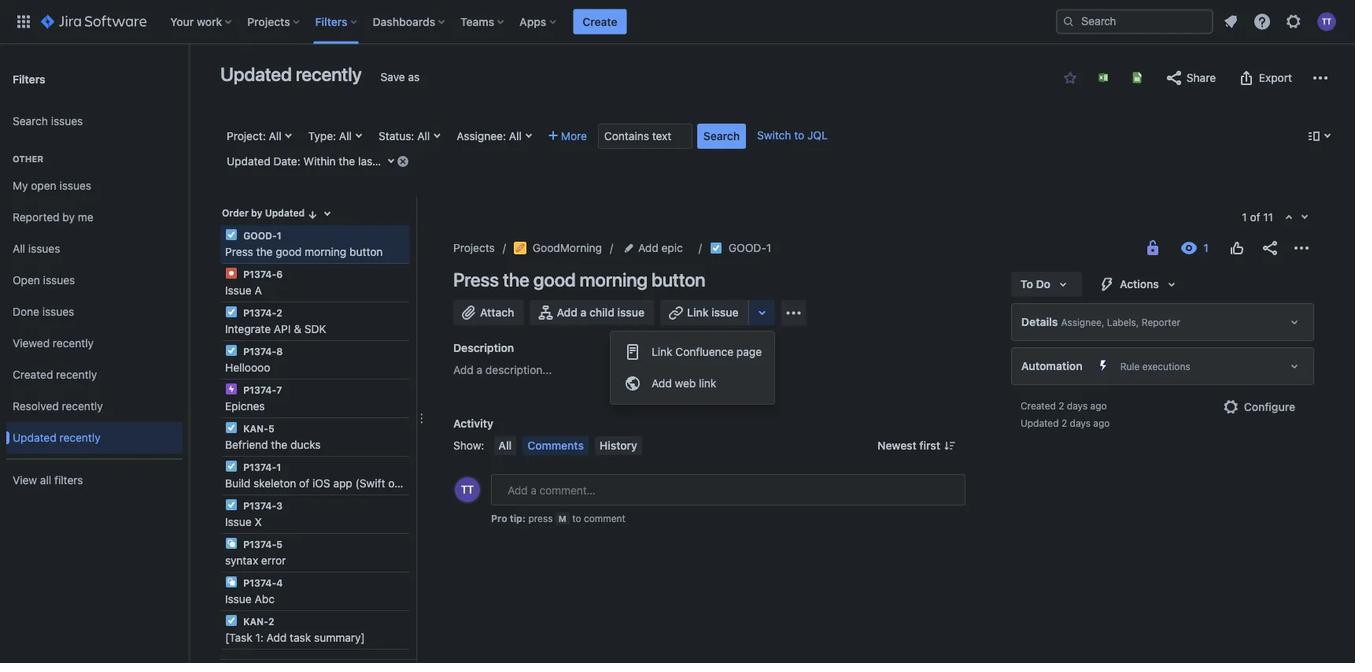 Task type: locate. For each thing, give the bounding box(es) containing it.
tip:
[[510, 513, 526, 524]]

1 vertical spatial button
[[652, 269, 706, 291]]

1 horizontal spatial filters
[[315, 15, 348, 28]]

pro
[[491, 513, 508, 524]]

recently down created recently link
[[62, 400, 103, 413]]

my open issues link
[[6, 170, 183, 202]]

a left child
[[581, 306, 587, 319]]

1 up link web pages and more image
[[767, 241, 772, 254]]

settings image
[[1285, 12, 1304, 31]]

good- down order by updated
[[243, 230, 277, 241]]

good-1
[[241, 230, 282, 241], [729, 241, 772, 254]]

issue right child
[[618, 306, 645, 319]]

1 vertical spatial of
[[299, 477, 310, 490]]

updated date: within the last 1 week
[[227, 155, 414, 168]]

done issues
[[13, 305, 74, 318]]

1 vertical spatial task image
[[225, 460, 238, 472]]

1 horizontal spatial of
[[1251, 211, 1261, 224]]

add epic
[[639, 241, 683, 254]]

created inside created 2 days ago updated 2 days ago
[[1021, 400, 1057, 411]]

press
[[529, 513, 553, 524]]

subtask image up syntax
[[225, 537, 238, 550]]

0 horizontal spatial search
[[13, 115, 48, 128]]

0 vertical spatial created
[[13, 368, 53, 381]]

assignee:
[[457, 130, 506, 143]]

p1374- up integrate
[[243, 307, 277, 318]]

projects left goodmorning icon
[[454, 241, 495, 254]]

0 vertical spatial link
[[687, 306, 709, 319]]

filters up search issues
[[13, 72, 45, 85]]

web
[[675, 377, 696, 390]]

rule executions
[[1121, 361, 1191, 372]]

search issues link
[[6, 106, 183, 137]]

error
[[261, 554, 286, 567]]

[task 1: add task summary]
[[225, 631, 365, 644]]

type: all
[[308, 130, 352, 143]]

1 horizontal spatial button
[[652, 269, 706, 291]]

task image up the [task
[[225, 614, 238, 627]]

0 horizontal spatial press
[[225, 245, 253, 258]]

6 p1374- from the top
[[243, 500, 277, 511]]

updated inside 'link'
[[265, 207, 305, 219]]

8 p1374- from the top
[[243, 577, 277, 588]]

add for add a description...
[[454, 363, 474, 376]]

0 vertical spatial press the good morning button
[[225, 245, 383, 258]]

1 vertical spatial subtask image
[[225, 576, 238, 588]]

sdk
[[305, 322, 327, 335]]

1 horizontal spatial good-
[[729, 241, 767, 254]]

issue left x
[[225, 515, 252, 528]]

p1374- for issue abc
[[243, 577, 277, 588]]

the left the ducks
[[271, 438, 288, 451]]

link confluence page button
[[611, 336, 775, 368]]

good- left copy link to issue icon
[[729, 241, 767, 254]]

created down viewed
[[13, 368, 53, 381]]

press up bug image
[[225, 245, 253, 258]]

small image
[[306, 208, 319, 221]]

p1374- up x
[[243, 500, 277, 511]]

group
[[611, 332, 775, 404]]

0 horizontal spatial good
[[276, 245, 302, 258]]

8
[[277, 346, 283, 357]]

1 horizontal spatial to
[[795, 129, 805, 142]]

4 p1374- from the top
[[243, 384, 277, 395]]

0 horizontal spatial of
[[299, 477, 310, 490]]

0 horizontal spatial good-
[[243, 230, 277, 241]]

1 horizontal spatial updated recently
[[220, 63, 362, 85]]

ago
[[1091, 400, 1108, 411], [1094, 417, 1111, 428]]

2 vertical spatial issue
[[225, 593, 252, 606]]

goodmorning
[[533, 241, 602, 254]]

days
[[1068, 400, 1088, 411], [1071, 417, 1091, 428]]

projects right work in the top left of the page
[[247, 15, 290, 28]]

view all filters
[[13, 474, 83, 487]]

issues up open issues
[[28, 242, 60, 255]]

1 of 11
[[1243, 211, 1274, 224]]

updated recently
[[220, 63, 362, 85], [13, 431, 101, 444]]

updated inside other group
[[13, 431, 56, 444]]

issue left abc on the left
[[225, 593, 252, 606]]

add left web
[[652, 377, 672, 390]]

link
[[699, 377, 717, 390]]

p1374- for syntax error
[[243, 539, 277, 550]]

issues right open
[[59, 179, 91, 192]]

2 issue from the left
[[712, 306, 739, 319]]

0 vertical spatial days
[[1068, 400, 1088, 411]]

to left jql
[[795, 129, 805, 142]]

2 kan- from the top
[[243, 616, 268, 627]]

by left me
[[63, 211, 75, 224]]

reported
[[13, 211, 60, 224]]

2 subtask image from the top
[[225, 576, 238, 588]]

0 horizontal spatial good-1
[[241, 230, 282, 241]]

0 horizontal spatial a
[[477, 363, 483, 376]]

to right "m"
[[573, 513, 582, 524]]

subtask image down syntax
[[225, 576, 238, 588]]

issue down bug image
[[225, 284, 252, 297]]

helloooo
[[225, 361, 270, 374]]

1 vertical spatial kan-
[[243, 616, 268, 627]]

updated recently down resolved recently
[[13, 431, 101, 444]]

1 horizontal spatial created
[[1021, 400, 1057, 411]]

all for status: all
[[417, 130, 430, 143]]

all issues
[[13, 242, 60, 255]]

link up add web link
[[652, 345, 673, 358]]

0 vertical spatial task image
[[225, 228, 238, 241]]

search
[[13, 115, 48, 128], [704, 130, 740, 143]]

1 issue from the top
[[225, 284, 252, 297]]

1 left 11
[[1243, 211, 1248, 224]]

create
[[583, 15, 618, 28]]

projects button
[[243, 9, 306, 34]]

2
[[277, 307, 282, 318], [1059, 400, 1065, 411], [1062, 417, 1068, 428], [268, 616, 274, 627]]

week
[[387, 155, 414, 168]]

1 vertical spatial search
[[704, 130, 740, 143]]

teams button
[[456, 9, 510, 34]]

banner containing your work
[[0, 0, 1356, 44]]

1 down order by updated 'link'
[[277, 230, 282, 241]]

0 vertical spatial morning
[[305, 245, 347, 258]]

issues inside search issues link
[[51, 115, 83, 128]]

projects for projects link
[[454, 241, 495, 254]]

1 horizontal spatial by
[[251, 207, 263, 219]]

by inside 'link'
[[251, 207, 263, 219]]

primary element
[[9, 0, 1057, 44]]

task image
[[710, 242, 723, 254], [225, 306, 238, 318], [225, 344, 238, 357], [225, 421, 238, 434], [225, 498, 238, 511], [225, 614, 238, 627]]

add for add epic
[[639, 241, 659, 254]]

issue left link web pages and more image
[[712, 306, 739, 319]]

0 horizontal spatial button
[[350, 245, 383, 258]]

order by updated
[[222, 207, 305, 219]]

issues for open issues
[[43, 274, 75, 287]]

task
[[290, 631, 311, 644]]

filters right projects popup button
[[315, 15, 348, 28]]

0 vertical spatial to
[[795, 129, 805, 142]]

press the good morning button up 6
[[225, 245, 383, 258]]

task image up integrate
[[225, 306, 238, 318]]

pro tip: press m to comment
[[491, 513, 626, 524]]

kan- up befriend
[[243, 423, 268, 434]]

help image
[[1254, 12, 1272, 31]]

all inside other group
[[13, 242, 25, 255]]

to
[[1021, 278, 1034, 291]]

task image
[[225, 228, 238, 241], [225, 460, 238, 472]]

2 issue from the top
[[225, 515, 252, 528]]

recently for created recently link
[[56, 368, 97, 381]]

add down description
[[454, 363, 474, 376]]

switch to jql
[[758, 129, 828, 142]]

all inside button
[[499, 439, 512, 452]]

1 kan- from the top
[[243, 423, 268, 434]]

all up date:
[[269, 130, 282, 143]]

1 horizontal spatial press the good morning button
[[454, 269, 706, 291]]

Search issues using keywords text field
[[598, 124, 693, 149]]

to do button
[[1012, 272, 1083, 297]]

link inside link confluence page button
[[652, 345, 673, 358]]

issues up my open issues
[[51, 115, 83, 128]]

1 up skeleton
[[277, 461, 281, 472]]

link
[[687, 306, 709, 319], [652, 345, 673, 358]]

0 vertical spatial subtask image
[[225, 537, 238, 550]]

1 p1374- from the top
[[243, 269, 277, 280]]

share link
[[1158, 65, 1224, 91]]

not available - this is the first issue image
[[1283, 212, 1296, 224]]

0 vertical spatial projects
[[247, 15, 290, 28]]

by inside other group
[[63, 211, 75, 224]]

subtask image for issue abc
[[225, 576, 238, 588]]

issue a
[[225, 284, 262, 297]]

goodmorning image
[[514, 242, 527, 254]]

search left switch
[[704, 130, 740, 143]]

the up p1374-6
[[256, 245, 273, 258]]

open in microsoft excel image
[[1098, 71, 1110, 84]]

1 horizontal spatial search
[[704, 130, 740, 143]]

issues right 'open'
[[43, 274, 75, 287]]

issues for search issues
[[51, 115, 83, 128]]

p1374- for build skeleton of ios app (swift or flutter)
[[243, 461, 277, 472]]

kan- for [task
[[243, 616, 268, 627]]

kan- up 1:
[[243, 616, 268, 627]]

a down description
[[477, 363, 483, 376]]

projects inside projects popup button
[[247, 15, 290, 28]]

1 horizontal spatial good
[[534, 269, 576, 291]]

menu bar
[[491, 436, 646, 455]]

p1374- for issue x
[[243, 500, 277, 511]]

link inside 'link issue' button
[[687, 306, 709, 319]]

task image up helloooo
[[225, 344, 238, 357]]

p1374- up helloooo
[[243, 346, 277, 357]]

1 vertical spatial press
[[454, 269, 499, 291]]

morning up child
[[580, 269, 648, 291]]

p1374-5
[[241, 539, 283, 550]]

a for child
[[581, 306, 587, 319]]

7
[[277, 384, 282, 395]]

1 vertical spatial link
[[652, 345, 673, 358]]

of left 11
[[1251, 211, 1261, 224]]

updated inside created 2 days ago updated 2 days ago
[[1021, 417, 1060, 428]]

project: all
[[227, 130, 282, 143]]

good down goodmorning link
[[534, 269, 576, 291]]

recently down the viewed recently link
[[56, 368, 97, 381]]

good-1 down order by updated
[[241, 230, 282, 241]]

0 horizontal spatial issue
[[618, 306, 645, 319]]

0 horizontal spatial morning
[[305, 245, 347, 258]]

all up 'open'
[[13, 242, 25, 255]]

p1374- up syntax error
[[243, 539, 277, 550]]

0 vertical spatial 5
[[268, 423, 275, 434]]

add right 1:
[[267, 631, 287, 644]]

5 for error
[[277, 539, 283, 550]]

p1374- for issue a
[[243, 269, 277, 280]]

a
[[581, 306, 587, 319], [477, 363, 483, 376]]

add left epic
[[639, 241, 659, 254]]

0 vertical spatial filters
[[315, 15, 348, 28]]

issue x
[[225, 515, 262, 528]]

next issue 'p1374-6' ( type 'j' ) image
[[1299, 211, 1312, 224]]

issue
[[618, 306, 645, 319], [712, 306, 739, 319]]

updated down projects popup button
[[220, 63, 292, 85]]

3 p1374- from the top
[[243, 346, 277, 357]]

the down goodmorning icon
[[503, 269, 530, 291]]

p1374- up abc on the left
[[243, 577, 277, 588]]

more button
[[542, 124, 594, 149]]

all right the assignee:
[[509, 130, 522, 143]]

issues inside open issues "link"
[[43, 274, 75, 287]]

1 horizontal spatial 5
[[277, 539, 283, 550]]

5 p1374- from the top
[[243, 461, 277, 472]]

1 task image from the top
[[225, 228, 238, 241]]

updated recently down projects popup button
[[220, 63, 362, 85]]

1 horizontal spatial morning
[[580, 269, 648, 291]]

created recently link
[[6, 359, 183, 391]]

0 vertical spatial search
[[13, 115, 48, 128]]

p1374- for integrate api & sdk
[[243, 307, 277, 318]]

add inside add web link button
[[652, 377, 672, 390]]

morning down small icon
[[305, 245, 347, 258]]

2 p1374- from the top
[[243, 307, 277, 318]]

add inside add a child issue button
[[557, 306, 578, 319]]

subtask image for syntax error
[[225, 537, 238, 550]]

add inside add epic popup button
[[639, 241, 659, 254]]

good-1 up link web pages and more image
[[729, 241, 772, 254]]

1 horizontal spatial link
[[687, 306, 709, 319]]

child
[[590, 306, 615, 319]]

1 subtask image from the top
[[225, 537, 238, 550]]

search inside button
[[704, 130, 740, 143]]

0 vertical spatial of
[[1251, 211, 1261, 224]]

1 vertical spatial 5
[[277, 539, 283, 550]]

press the good morning button down goodmorning
[[454, 269, 706, 291]]

updated down resolved
[[13, 431, 56, 444]]

actions
[[1121, 278, 1160, 291]]

updated down the project:
[[227, 155, 271, 168]]

2 task image from the top
[[225, 460, 238, 472]]

1 vertical spatial a
[[477, 363, 483, 376]]

issues inside the all issues link
[[28, 242, 60, 255]]

jql
[[808, 129, 828, 142]]

0 horizontal spatial 5
[[268, 423, 275, 434]]

updated left small icon
[[265, 207, 305, 219]]

5 up befriend the ducks
[[268, 423, 275, 434]]

task image up befriend
[[225, 421, 238, 434]]

issues up viewed recently
[[42, 305, 74, 318]]

press down projects link
[[454, 269, 499, 291]]

1 horizontal spatial projects
[[454, 241, 495, 254]]

kan-5
[[241, 423, 275, 434]]

ios
[[313, 477, 330, 490]]

1 horizontal spatial a
[[581, 306, 587, 319]]

notifications image
[[1222, 12, 1241, 31]]

of left ios
[[299, 477, 310, 490]]

api
[[274, 322, 291, 335]]

automation element
[[1012, 347, 1315, 385]]

comments
[[528, 439, 584, 452]]

add left child
[[557, 306, 578, 319]]

1 horizontal spatial issue
[[712, 306, 739, 319]]

comment
[[584, 513, 626, 524]]

3
[[277, 500, 283, 511]]

description
[[454, 341, 514, 354]]

task image for issue x
[[225, 498, 238, 511]]

created inside other group
[[13, 368, 53, 381]]

created 2 days ago updated 2 days ago
[[1021, 400, 1111, 428]]

projects
[[247, 15, 290, 28], [454, 241, 495, 254]]

jira software image
[[41, 12, 147, 31], [41, 12, 147, 31]]

filters
[[315, 15, 348, 28], [13, 72, 45, 85]]

link up link confluence page button
[[687, 306, 709, 319]]

all for assignee: all
[[509, 130, 522, 143]]

5 up error
[[277, 539, 283, 550]]

teams
[[461, 15, 495, 28]]

good up 6
[[276, 245, 302, 258]]

resolved
[[13, 400, 59, 413]]

issue for issue a
[[225, 284, 252, 297]]

banner
[[0, 0, 1356, 44]]

profile image of terry turtle image
[[455, 477, 480, 502]]

0 vertical spatial issue
[[225, 284, 252, 297]]

issues inside done issues link
[[42, 305, 74, 318]]

1 horizontal spatial good-1
[[729, 241, 772, 254]]

1:
[[255, 631, 264, 644]]

p1374- up skeleton
[[243, 461, 277, 472]]

search for search issues
[[13, 115, 48, 128]]

0 horizontal spatial updated recently
[[13, 431, 101, 444]]

2 for created 2 days ago updated 2 days ago
[[1059, 400, 1065, 411]]

befriend the ducks
[[225, 438, 321, 451]]

remove criteria image
[[397, 155, 409, 167]]

all right 'show:'
[[499, 439, 512, 452]]

p1374- up the epicnes
[[243, 384, 277, 395]]

0 horizontal spatial link
[[652, 345, 673, 358]]

projects for projects popup button
[[247, 15, 290, 28]]

all right status:
[[417, 130, 430, 143]]

search up other
[[13, 115, 48, 128]]

0 vertical spatial kan-
[[243, 423, 268, 434]]

0 horizontal spatial created
[[13, 368, 53, 381]]

the
[[339, 155, 355, 168], [256, 245, 273, 258], [503, 269, 530, 291], [271, 438, 288, 451]]

save
[[381, 70, 405, 83]]

1 vertical spatial issue
[[225, 515, 252, 528]]

to do
[[1021, 278, 1051, 291]]

task image for press the good morning button
[[225, 228, 238, 241]]

3 issue from the top
[[225, 593, 252, 606]]

link confluence page
[[652, 345, 762, 358]]

recently up created recently at the bottom
[[53, 337, 94, 350]]

1 right last
[[379, 155, 384, 168]]

search for search
[[704, 130, 740, 143]]

created down automation
[[1021, 400, 1057, 411]]

0 horizontal spatial projects
[[247, 15, 290, 28]]

assignee: all
[[457, 130, 522, 143]]

1 vertical spatial updated recently
[[13, 431, 101, 444]]

search button
[[698, 124, 747, 149]]

link for link issue
[[687, 306, 709, 319]]

updated down automation
[[1021, 417, 1060, 428]]

button
[[350, 245, 383, 258], [652, 269, 706, 291]]

0 vertical spatial a
[[581, 306, 587, 319]]

subtask image
[[225, 537, 238, 550], [225, 576, 238, 588]]

all for project: all
[[269, 130, 282, 143]]

by right the order
[[251, 207, 263, 219]]

task image up the "issue x"
[[225, 498, 238, 511]]

task image up build
[[225, 460, 238, 472]]

1 vertical spatial created
[[1021, 400, 1057, 411]]

a inside add a child issue button
[[581, 306, 587, 319]]

1 vertical spatial filters
[[13, 72, 45, 85]]

reported by me link
[[6, 202, 183, 233]]

7 p1374- from the top
[[243, 539, 277, 550]]

befriend
[[225, 438, 268, 451]]

1 vertical spatial press the good morning button
[[454, 269, 706, 291]]

recently down the resolved recently link
[[59, 431, 101, 444]]

resolved recently
[[13, 400, 103, 413]]

p1374- up a
[[243, 269, 277, 280]]

1 vertical spatial projects
[[454, 241, 495, 254]]

all right type:
[[339, 130, 352, 143]]

task image down the order
[[225, 228, 238, 241]]

0 horizontal spatial to
[[573, 513, 582, 524]]

0 horizontal spatial by
[[63, 211, 75, 224]]



Task type: vqa. For each thing, say whether or not it's contained in the screenshot.
"6" to the middle
no



Task type: describe. For each thing, give the bounding box(es) containing it.
the left last
[[339, 155, 355, 168]]

by for reported
[[63, 211, 75, 224]]

goodmorning link
[[514, 239, 602, 257]]

details element
[[1012, 303, 1315, 341]]

syntax
[[225, 554, 258, 567]]

copy link to issue image
[[769, 241, 781, 254]]

Add a comment… field
[[491, 474, 966, 506]]

open
[[13, 274, 40, 287]]

1 vertical spatial good
[[534, 269, 576, 291]]

build skeleton of ios app (swift or flutter)
[[225, 477, 439, 490]]

add a child issue button
[[530, 300, 654, 325]]

p1374-7
[[241, 384, 282, 395]]

done
[[13, 305, 39, 318]]

task image for [task 1: add task summary]
[[225, 614, 238, 627]]

show:
[[454, 439, 485, 452]]

link for link confluence page
[[652, 345, 673, 358]]

create button
[[573, 9, 627, 34]]

add for add web link
[[652, 377, 672, 390]]

updated recently inside other group
[[13, 431, 101, 444]]

all button
[[494, 436, 517, 455]]

recently for the resolved recently link
[[62, 400, 103, 413]]

link issue
[[687, 306, 739, 319]]

1 horizontal spatial press
[[454, 269, 499, 291]]

appswitcher icon image
[[14, 12, 33, 31]]

confluence
[[676, 345, 734, 358]]

my open issues
[[13, 179, 91, 192]]

task image for build skeleton of ios app (swift or flutter)
[[225, 460, 238, 472]]

open
[[31, 179, 56, 192]]

created for created recently
[[13, 368, 53, 381]]

add web link button
[[611, 368, 775, 399]]

newest first image
[[944, 439, 957, 452]]

p1374-6
[[241, 269, 283, 280]]

0 vertical spatial good
[[276, 245, 302, 258]]

task image for helloooo
[[225, 344, 238, 357]]

attach
[[480, 306, 515, 319]]

group containing link confluence page
[[611, 332, 775, 404]]

small image
[[1065, 72, 1077, 84]]

11
[[1264, 211, 1274, 224]]

add epic button
[[621, 239, 688, 257]]

viewed recently
[[13, 337, 94, 350]]

date:
[[274, 155, 301, 168]]

open in google sheets image
[[1132, 71, 1144, 84]]

order
[[222, 207, 249, 219]]

other
[[13, 154, 43, 164]]

2 for kan-2
[[268, 616, 274, 627]]

apps button
[[515, 9, 562, 34]]

a for description...
[[477, 363, 483, 376]]

kan- for befriend
[[243, 423, 268, 434]]

newest first
[[878, 439, 941, 452]]

menu bar containing all
[[491, 436, 646, 455]]

labels,
[[1108, 316, 1140, 328]]

0 horizontal spatial press the good morning button
[[225, 245, 383, 258]]

issues inside my open issues link
[[59, 179, 91, 192]]

task image left good-1 link
[[710, 242, 723, 254]]

search image
[[1063, 15, 1076, 28]]

as
[[408, 70, 420, 83]]

2 for p1374-2
[[277, 307, 282, 318]]

issues for all issues
[[28, 242, 60, 255]]

p1374-1
[[241, 461, 281, 472]]

save as
[[381, 70, 420, 83]]

0 vertical spatial button
[[350, 245, 383, 258]]

or
[[388, 477, 399, 490]]

link web pages and more image
[[753, 303, 772, 322]]

status:
[[379, 130, 415, 143]]

add app image
[[785, 304, 804, 322]]

page
[[737, 345, 762, 358]]

your work button
[[166, 9, 238, 34]]

sidebar navigation image
[[172, 63, 206, 94]]

issue abc
[[225, 593, 275, 606]]

newest first button
[[869, 436, 966, 455]]

0 vertical spatial press
[[225, 245, 253, 258]]

Search field
[[1057, 9, 1214, 34]]

filters inside dropdown button
[[315, 15, 348, 28]]

dashboards
[[373, 15, 436, 28]]

kan-2
[[241, 616, 274, 627]]

viewed recently link
[[6, 328, 183, 359]]

other group
[[6, 137, 183, 458]]

filters
[[54, 474, 83, 487]]

me
[[78, 211, 93, 224]]

p1374-8
[[241, 346, 283, 357]]

updated recently link
[[6, 422, 183, 454]]

5 for the
[[268, 423, 275, 434]]

issue for issue abc
[[225, 593, 252, 606]]

0 vertical spatial ago
[[1091, 400, 1108, 411]]

all for type: all
[[339, 130, 352, 143]]

p1374-2
[[241, 307, 282, 318]]

app
[[333, 477, 353, 490]]

projects link
[[454, 239, 495, 257]]

1 issue from the left
[[618, 306, 645, 319]]

all issues link
[[6, 233, 183, 265]]

build
[[225, 477, 251, 490]]

recently down "filters" dropdown button
[[296, 63, 362, 85]]

issues for done issues
[[42, 305, 74, 318]]

first
[[920, 439, 941, 452]]

issue for issue x
[[225, 515, 252, 528]]

your
[[170, 15, 194, 28]]

add for add a child issue
[[557, 306, 578, 319]]

flutter)
[[402, 477, 439, 490]]

search issues
[[13, 115, 83, 128]]

share image
[[1261, 239, 1280, 257]]

view all filters link
[[6, 465, 183, 496]]

0 vertical spatial updated recently
[[220, 63, 362, 85]]

created for created 2 days ago updated 2 days ago
[[1021, 400, 1057, 411]]

viewed
[[13, 337, 50, 350]]

0 horizontal spatial filters
[[13, 72, 45, 85]]

task image for befriend the ducks
[[225, 421, 238, 434]]

p1374- for helloooo
[[243, 346, 277, 357]]

reported by me
[[13, 211, 93, 224]]

1 vertical spatial ago
[[1094, 417, 1111, 428]]

add web link
[[652, 377, 717, 390]]

link issue button
[[661, 300, 750, 325]]

your profile and settings image
[[1318, 12, 1337, 31]]

assignee,
[[1062, 316, 1105, 328]]

vote options: no one has voted for this issue yet. image
[[1228, 239, 1247, 257]]

1 vertical spatial to
[[573, 513, 582, 524]]

good-1 link
[[729, 239, 772, 257]]

1 vertical spatial days
[[1071, 417, 1091, 428]]

m
[[559, 513, 567, 524]]

epic image
[[225, 383, 238, 395]]

recently for the viewed recently link
[[53, 337, 94, 350]]

switch
[[758, 129, 792, 142]]

resolved recently link
[[6, 391, 183, 422]]

more
[[561, 130, 587, 143]]

project:
[[227, 130, 266, 143]]

a
[[255, 284, 262, 297]]

share
[[1187, 71, 1217, 84]]

export
[[1260, 71, 1293, 84]]

view
[[13, 474, 37, 487]]

task image for integrate api & sdk
[[225, 306, 238, 318]]

order by updated link
[[220, 203, 321, 222]]

p1374- for epicnes
[[243, 384, 277, 395]]

history button
[[595, 436, 642, 455]]

actions image
[[1293, 239, 1312, 257]]

history
[[600, 439, 638, 452]]

bug image
[[225, 267, 238, 280]]

1 vertical spatial morning
[[580, 269, 648, 291]]

by for order
[[251, 207, 263, 219]]

add a child issue
[[557, 306, 645, 319]]

recently for updated recently link
[[59, 431, 101, 444]]

description...
[[486, 363, 552, 376]]

within
[[304, 155, 336, 168]]

attach button
[[454, 300, 524, 325]]



